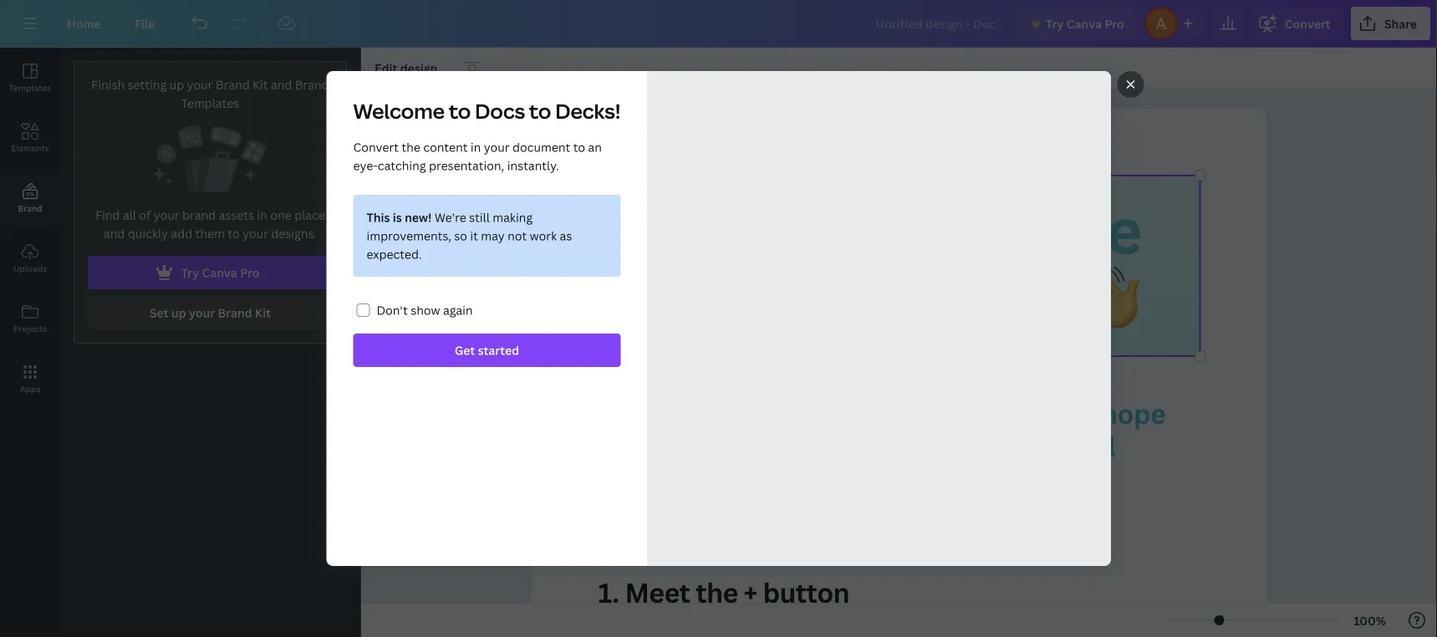 Task type: describe. For each thing, give the bounding box(es) containing it.
warm
[[687, 186, 856, 273]]

kit inside button
[[255, 305, 271, 321]]

👋
[[1077, 253, 1140, 340]]

try canva pro inside main menu bar
[[1046, 15, 1125, 31]]

we
[[749, 511, 769, 533]]

edit design button
[[368, 54, 444, 81]]

get started
[[455, 342, 519, 358]]

meet
[[625, 575, 690, 611]]

decks!
[[555, 97, 621, 125]]

using
[[727, 428, 793, 464]]

none text field containing a warm welcome
[[531, 109, 1267, 637]]

set
[[150, 305, 169, 321]]

hope
[[1101, 396, 1166, 432]]

presentation,
[[429, 158, 505, 174]]

improvements,
[[367, 228, 452, 244]]

find all of your brand assets in one place and quickly add them to your designs.
[[95, 207, 325, 241]]

documents.
[[598, 460, 748, 496]]

content
[[423, 139, 468, 155]]

we
[[1056, 396, 1096, 432]]

welcome
[[870, 186, 1142, 273]]

try inside main menu bar
[[1046, 15, 1064, 31]]

beautiful
[[1002, 428, 1116, 464]]

convert the content in your document to an eye-catching presentation, instantly.
[[353, 139, 602, 174]]

features
[[685, 511, 745, 533]]

one
[[270, 207, 292, 223]]

get started button
[[353, 334, 621, 367]]

excited
[[737, 396, 828, 432]]

design
[[400, 60, 438, 76]]

very
[[675, 396, 731, 432]]

templates button
[[0, 48, 60, 108]]

uploads button
[[0, 228, 60, 289]]

catching
[[378, 158, 426, 174]]

it
[[470, 228, 478, 244]]

elements
[[11, 142, 49, 153]]

brand button
[[0, 168, 60, 228]]

find
[[95, 207, 120, 223]]

welcome to docs to decks!
[[353, 97, 621, 125]]

apps button
[[0, 349, 60, 409]]

document
[[513, 139, 571, 155]]

here
[[598, 511, 633, 533]]

are
[[637, 511, 660, 533]]

add
[[171, 225, 193, 241]]

all
[[123, 207, 136, 223]]

home link
[[54, 7, 114, 40]]

have
[[867, 396, 927, 432]]

six
[[663, 511, 682, 533]]

the inside convert the content in your document to an eye-catching presentation, instantly.
[[402, 139, 421, 155]]

templates inside button
[[9, 82, 51, 93]]

apps
[[20, 383, 40, 394]]

so
[[454, 228, 467, 244]]

convert button
[[1252, 7, 1345, 40]]

work
[[530, 228, 557, 244]]

up inside the finish setting up your brand kit and brand templates
[[169, 77, 184, 92]]

think
[[773, 511, 809, 533]]

get
[[455, 342, 475, 358]]

Design title text field
[[863, 7, 1011, 40]]

edit design
[[375, 60, 438, 76]]

here are six features we think you'll love:
[[598, 511, 890, 533]]

new!
[[405, 209, 432, 225]]

projects
[[13, 323, 47, 334]]

1 vertical spatial try canva pro button
[[88, 256, 333, 289]]

1.
[[598, 575, 619, 611]]

as
[[560, 228, 572, 244]]

setting
[[128, 77, 167, 92]]

instantly.
[[507, 158, 559, 174]]

we're for expected.
[[435, 209, 466, 225]]

elements button
[[0, 108, 60, 168]]

expected.
[[367, 246, 422, 262]]

is
[[393, 209, 402, 225]]

of
[[139, 207, 151, 223]]

create
[[916, 428, 996, 464]]

brand inside button
[[18, 202, 42, 214]]

0 horizontal spatial you
[[598, 428, 645, 464]]

the inside text box
[[696, 575, 738, 611]]

convert for convert the content in your document to an eye-catching presentation, instantly.
[[353, 139, 399, 155]]

this is new!
[[367, 209, 432, 225]]

don't show again
[[377, 302, 473, 318]]

making
[[493, 209, 533, 225]]

you'll
[[813, 511, 852, 533]]

side panel tab list
[[0, 48, 60, 409]]

button
[[763, 575, 850, 611]]

still
[[469, 209, 490, 225]]

canva inside main menu bar
[[1067, 15, 1102, 31]]

main menu bar
[[0, 0, 1438, 48]]

a warm welcome
[[629, 186, 1142, 273]]

your down assets
[[243, 225, 268, 241]]

we're very excited to have you here! we hope you enjoy using canva to create beautiful documents.
[[598, 396, 1172, 496]]

docs for canva
[[911, 253, 1063, 340]]



Task type: vqa. For each thing, say whether or not it's contained in the screenshot.
first 'Canva' from the right
no



Task type: locate. For each thing, give the bounding box(es) containing it.
0 horizontal spatial we're
[[435, 209, 466, 225]]

canva
[[1067, 15, 1102, 31], [708, 253, 897, 340], [202, 265, 237, 281], [799, 428, 878, 464]]

docs
[[475, 97, 525, 125], [911, 253, 1063, 340]]

0 vertical spatial we're
[[435, 209, 466, 225]]

canva inside "we're very excited to have you here! we hope you enjoy using canva to create beautiful documents."
[[799, 428, 878, 464]]

docs inside text box
[[911, 253, 1063, 340]]

hide image
[[360, 302, 371, 383]]

1 vertical spatial and
[[104, 225, 125, 241]]

your inside convert the content in your document to an eye-catching presentation, instantly.
[[484, 139, 510, 155]]

1 vertical spatial docs
[[911, 253, 1063, 340]]

brand
[[182, 207, 216, 223]]

1 vertical spatial up
[[171, 305, 186, 321]]

1 horizontal spatial try
[[1046, 15, 1064, 31]]

an
[[588, 139, 602, 155]]

1 vertical spatial we're
[[598, 396, 669, 432]]

your inside set up your brand kit button
[[189, 305, 215, 321]]

home
[[67, 15, 101, 31]]

1 vertical spatial templates
[[181, 95, 239, 111]]

1 vertical spatial try
[[181, 265, 199, 281]]

None text field
[[531, 109, 1267, 637]]

you left enjoy on the bottom
[[598, 428, 645, 464]]

0 vertical spatial try canva pro button
[[1018, 7, 1138, 40]]

1 vertical spatial the
[[696, 575, 738, 611]]

designs.
[[271, 225, 317, 241]]

up
[[169, 77, 184, 92], [171, 305, 186, 321]]

in inside convert the content in your document to an eye-catching presentation, instantly.
[[471, 139, 481, 155]]

show
[[411, 302, 440, 318]]

the left +
[[696, 575, 738, 611]]

1 horizontal spatial pro
[[1105, 15, 1125, 31]]

pro inside main menu bar
[[1105, 15, 1125, 31]]

place
[[295, 207, 325, 223]]

1 horizontal spatial convert
[[1285, 15, 1331, 31]]

you right 'have'
[[933, 396, 980, 432]]

may
[[481, 228, 505, 244]]

enjoy
[[651, 428, 721, 464]]

the up catching
[[402, 139, 421, 155]]

convert inside convert the content in your document to an eye-catching presentation, instantly.
[[353, 139, 399, 155]]

0 vertical spatial try
[[1046, 15, 1064, 31]]

0 horizontal spatial in
[[257, 207, 268, 223]]

0 vertical spatial up
[[169, 77, 184, 92]]

1 horizontal spatial and
[[271, 77, 292, 92]]

1. meet the + button
[[598, 575, 850, 611]]

0 horizontal spatial docs
[[475, 97, 525, 125]]

the
[[402, 139, 421, 155], [696, 575, 738, 611]]

eye-
[[353, 158, 378, 174]]

1 vertical spatial pro
[[240, 265, 260, 281]]

projects button
[[0, 289, 60, 349]]

1 horizontal spatial try canva pro
[[1046, 15, 1125, 31]]

try canva pro button inside main menu bar
[[1018, 7, 1138, 40]]

brand inside button
[[218, 305, 252, 321]]

your right set
[[189, 305, 215, 321]]

0 horizontal spatial try canva pro
[[181, 265, 260, 281]]

1 horizontal spatial in
[[471, 139, 481, 155]]

try canva pro
[[1046, 15, 1125, 31], [181, 265, 260, 281]]

here!
[[986, 396, 1051, 432]]

your
[[187, 77, 213, 92], [484, 139, 510, 155], [154, 207, 179, 223], [243, 225, 268, 241], [189, 305, 215, 321]]

your right setting at left
[[187, 77, 213, 92]]

we're up so
[[435, 209, 466, 225]]

1 horizontal spatial docs
[[911, 253, 1063, 340]]

this
[[367, 209, 390, 225]]

uploads
[[13, 263, 47, 274]]

up inside button
[[171, 305, 186, 321]]

up right setting at left
[[169, 77, 184, 92]]

0 vertical spatial the
[[402, 139, 421, 155]]

set up your brand kit button
[[88, 296, 333, 330]]

a
[[629, 186, 673, 273]]

love:
[[855, 511, 890, 533]]

0 vertical spatial try canva pro
[[1046, 15, 1125, 31]]

your inside the finish setting up your brand kit and brand templates
[[187, 77, 213, 92]]

we're for enjoy
[[598, 396, 669, 432]]

convert for convert
[[1285, 15, 1331, 31]]

0 horizontal spatial try
[[181, 265, 199, 281]]

0 vertical spatial and
[[271, 77, 292, 92]]

1 horizontal spatial templates
[[181, 95, 239, 111]]

don't
[[377, 302, 408, 318]]

in up 'presentation,'
[[471, 139, 481, 155]]

and
[[271, 77, 292, 92], [104, 225, 125, 241]]

we're inside "we're very excited to have you here! we hope you enjoy using canva to create beautiful documents."
[[598, 396, 669, 432]]

0 vertical spatial templates
[[9, 82, 51, 93]]

0 horizontal spatial the
[[402, 139, 421, 155]]

and inside find all of your brand assets in one place and quickly add them to your designs.
[[104, 225, 125, 241]]

0 horizontal spatial templates
[[9, 82, 51, 93]]

finish
[[92, 77, 125, 92]]

set up your brand kit
[[150, 305, 271, 321]]

0 horizontal spatial convert
[[353, 139, 399, 155]]

we're left very
[[598, 396, 669, 432]]

0 vertical spatial pro
[[1105, 15, 1125, 31]]

in left one
[[257, 207, 268, 223]]

welcome
[[353, 97, 445, 125]]

and inside the finish setting up your brand kit and brand templates
[[271, 77, 292, 92]]

kit inside the finish setting up your brand kit and brand templates
[[253, 77, 268, 92]]

1 horizontal spatial you
[[933, 396, 980, 432]]

your up 'presentation,'
[[484, 139, 510, 155]]

up right set
[[171, 305, 186, 321]]

0 vertical spatial in
[[471, 139, 481, 155]]

in
[[471, 139, 481, 155], [257, 207, 268, 223]]

+
[[744, 575, 757, 611]]

0 vertical spatial kit
[[253, 77, 268, 92]]

not
[[508, 228, 527, 244]]

1 horizontal spatial the
[[696, 575, 738, 611]]

assets
[[219, 207, 254, 223]]

1 horizontal spatial we're
[[598, 396, 669, 432]]

your right of
[[154, 207, 179, 223]]

we're still making improvements, so it may not work as expected.
[[367, 209, 572, 262]]

kit
[[253, 77, 268, 92], [255, 305, 271, 321]]

0 horizontal spatial pro
[[240, 265, 260, 281]]

convert inside button
[[1285, 15, 1331, 31]]

0 horizontal spatial try canva pro button
[[88, 256, 333, 289]]

1 vertical spatial in
[[257, 207, 268, 223]]

finish setting up your brand kit and brand templates
[[92, 77, 329, 111]]

them
[[195, 225, 225, 241]]

edit
[[375, 60, 398, 76]]

try
[[1046, 15, 1064, 31], [181, 265, 199, 281]]

we're inside we're still making improvements, so it may not work as expected.
[[435, 209, 466, 225]]

started
[[478, 342, 519, 358]]

templates
[[9, 82, 51, 93], [181, 95, 239, 111]]

0 vertical spatial docs
[[475, 97, 525, 125]]

0 vertical spatial convert
[[1285, 15, 1331, 31]]

quickly
[[128, 225, 168, 241]]

0 horizontal spatial and
[[104, 225, 125, 241]]

again
[[443, 302, 473, 318]]

to inside find all of your brand assets in one place and quickly add them to your designs.
[[228, 225, 240, 241]]

convert
[[1285, 15, 1331, 31], [353, 139, 399, 155]]

templates inside the finish setting up your brand kit and brand templates
[[181, 95, 239, 111]]

1 vertical spatial try canva pro
[[181, 265, 260, 281]]

docs for to
[[475, 97, 525, 125]]

to
[[449, 97, 471, 125], [529, 97, 551, 125], [573, 139, 585, 155], [228, 225, 240, 241], [629, 253, 694, 340], [834, 396, 861, 432], [883, 428, 910, 464]]

1 horizontal spatial try canva pro button
[[1018, 7, 1138, 40]]

1 vertical spatial convert
[[353, 139, 399, 155]]

1 vertical spatial kit
[[255, 305, 271, 321]]

pro
[[1105, 15, 1125, 31], [240, 265, 260, 281]]

to canva docs 👋
[[629, 253, 1140, 340]]

in inside find all of your brand assets in one place and quickly add them to your designs.
[[257, 207, 268, 223]]

to inside convert the content in your document to an eye-catching presentation, instantly.
[[573, 139, 585, 155]]



